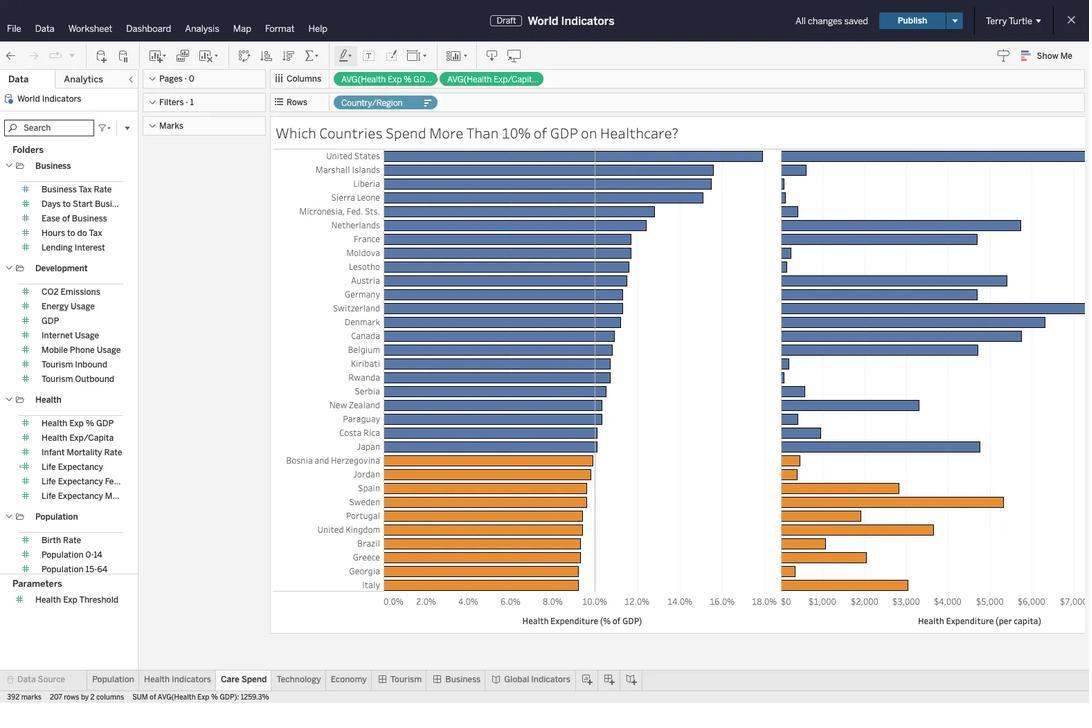 Task type: describe. For each thing, give the bounding box(es) containing it.
outbound
[[75, 375, 114, 384]]

United States, Country/Region. Press Space to toggle selection. Press Escape to go back to the left margin. Use arrow keys to navigate headers text field
[[273, 149, 384, 163]]

filters · 1
[[159, 98, 194, 107]]

Lesotho, Country/Region. Press Space to toggle selection. Press Escape to go back to the left margin. Use arrow keys to navigate headers text field
[[273, 260, 384, 273]]

usage for energy usage
[[71, 302, 95, 312]]

business up days
[[42, 185, 77, 195]]

usage for internet usage
[[75, 331, 99, 341]]

· for filters
[[186, 98, 188, 107]]

2 vertical spatial data
[[17, 675, 36, 685]]

new data source image
[[95, 49, 109, 63]]

Canada, Country/Region. Press Space to toggle selection. Press Escape to go back to the left margin. Use arrow keys to navigate headers text field
[[273, 329, 384, 343]]

parameters
[[12, 579, 62, 590]]

infant
[[42, 448, 65, 458]]

marks
[[21, 694, 42, 702]]

download image
[[485, 49, 499, 63]]

392
[[7, 694, 20, 702]]

health exp threshold
[[35, 596, 118, 605]]

Portugal, Country/Region. Press Space to toggle selection. Press Escape to go back to the left margin. Use arrow keys to navigate headers text field
[[273, 509, 384, 523]]

swap rows and columns image
[[237, 49, 251, 63]]

Spain, Country/Region. Press Space to toggle selection. Press Escape to go back to the left margin. Use arrow keys to navigate headers text field
[[273, 481, 384, 495]]

population 15-64
[[42, 565, 108, 575]]

population up columns
[[92, 675, 134, 685]]

analysis
[[185, 24, 219, 34]]

0 horizontal spatial avg(health
[[158, 694, 196, 702]]

more
[[429, 123, 463, 143]]

show me
[[1037, 51, 1072, 61]]

Denmark, Country/Region. Press Space to toggle selection. Press Escape to go back to the left margin. Use arrow keys to navigate headers text field
[[273, 315, 384, 329]]

population up birth rate
[[35, 512, 78, 522]]

tourism for tourism inbound
[[42, 360, 73, 370]]

economy
[[331, 675, 367, 685]]

sorted descending by average of health exp % gdp within country/region image
[[282, 49, 296, 63]]

0 vertical spatial spend
[[386, 123, 426, 143]]

1 vertical spatial gdp
[[42, 316, 59, 326]]

exp/capita
[[69, 433, 114, 443]]

population down birth rate
[[42, 550, 84, 560]]

207 rows by 2 columns
[[50, 694, 124, 702]]

health for health indicators
[[144, 675, 170, 685]]

energy
[[42, 302, 69, 312]]

207
[[50, 694, 62, 702]]

France, Country/Region. Press Space to toggle selection. Press Escape to go back to the left margin. Use arrow keys to navigate headers text field
[[273, 232, 384, 246]]

0 vertical spatial gdp
[[550, 123, 578, 143]]

file
[[7, 24, 21, 34]]

Search text field
[[4, 120, 94, 136]]

show mark labels image
[[362, 49, 376, 63]]

United Kingdom, Country/Region. Press Space to toggle selection. Press Escape to go back to the left margin. Use arrow keys to navigate headers text field
[[273, 523, 384, 537]]

hours
[[42, 228, 65, 238]]

show/hide cards image
[[446, 49, 468, 63]]

1
[[190, 98, 194, 107]]

start
[[73, 199, 93, 209]]

0 horizontal spatial replay animation image
[[48, 49, 62, 63]]

show
[[1037, 51, 1058, 61]]

Japan, Country/Region. Press Space to toggle selection. Press Escape to go back to the left margin. Use arrow keys to navigate headers text field
[[273, 440, 384, 453]]

lending interest
[[42, 243, 105, 253]]

rows
[[287, 98, 307, 107]]

0-
[[86, 550, 94, 560]]

me
[[1060, 51, 1072, 61]]

life for life expectancy male
[[42, 492, 56, 501]]

lending
[[42, 243, 73, 253]]

new worksheet image
[[148, 49, 168, 63]]

1 vertical spatial data
[[8, 74, 29, 84]]

infant mortality rate
[[42, 448, 122, 458]]

help
[[309, 24, 328, 34]]

health for health
[[35, 395, 62, 405]]

healthcare?
[[600, 123, 678, 143]]

1 expectancy from the top
[[58, 462, 103, 472]]

pages · 0
[[159, 74, 194, 84]]

data source
[[17, 675, 65, 685]]

mobile phone usage
[[42, 345, 121, 355]]

life for life expectancy female
[[42, 477, 56, 487]]

Kiribati, Country/Region. Press Space to toggle selection. Press Escape to go back to the left margin. Use arrow keys to navigate headers text field
[[273, 357, 384, 370]]

health exp % gdp
[[42, 419, 114, 429]]

1 vertical spatial world
[[17, 94, 40, 104]]

Liberia, Country/Region. Press Space to toggle selection. Press Escape to go back to the left margin. Use arrow keys to navigate headers text field
[[273, 177, 384, 190]]

Italy, Country/Region. Press Space to toggle selection. Press Escape to go back to the left margin. Use arrow keys to navigate headers text field
[[273, 578, 384, 592]]

exp for health exp threshold
[[63, 596, 77, 605]]

mobile
[[42, 345, 68, 355]]

Austria, Country/Region. Press Space to toggle selection. Press Escape to go back to the left margin. Use arrow keys to navigate headers text field
[[273, 273, 384, 287]]

terry
[[986, 16, 1007, 26]]

turtle
[[1009, 16, 1032, 26]]

10%
[[502, 123, 531, 143]]

source
[[38, 675, 65, 685]]

1259.3%
[[241, 694, 269, 702]]

1 horizontal spatial %
[[211, 694, 218, 702]]

male
[[105, 492, 124, 501]]

Bosnia and Herzegovina, Country/Region. Press Space to toggle selection. Press Escape to go back to the left margin. Use arrow keys to navigate headers text field
[[273, 453, 384, 467]]

Belgium, Country/Region. Press Space to toggle selection. Press Escape to go back to the left margin. Use arrow keys to navigate headers text field
[[273, 343, 384, 357]]

filters
[[159, 98, 184, 107]]

countries
[[319, 123, 383, 143]]

folders
[[12, 145, 44, 155]]

co2 emissions
[[42, 287, 100, 297]]

worksheet
[[68, 24, 112, 34]]

all changes saved
[[795, 16, 868, 26]]

business down folders
[[35, 161, 71, 171]]

open and edit this workbook in tableau desktop image
[[507, 49, 521, 63]]

health exp/capita
[[42, 433, 114, 443]]

1 vertical spatial world indicators
[[17, 94, 81, 104]]

care
[[221, 675, 239, 685]]

than
[[466, 123, 499, 143]]

business down 'days to start business'
[[72, 214, 107, 224]]

duplicate image
[[176, 49, 190, 63]]

exp for avg(health exp % gdp)
[[388, 75, 402, 84]]

business tax rate
[[42, 185, 112, 195]]

days
[[42, 199, 61, 209]]

development
[[35, 264, 88, 273]]

marks. press enter to open the view data window.. use arrow keys to navigate data visualization elements. image
[[384, 149, 1089, 703]]

tourism for tourism outbound
[[42, 375, 73, 384]]

to for hours
[[67, 228, 75, 238]]

1 vertical spatial tax
[[89, 228, 102, 238]]

undo image
[[4, 49, 18, 63]]

hours to do tax
[[42, 228, 102, 238]]

Sweden, Country/Region. Press Space to toggle selection. Press Escape to go back to the left margin. Use arrow keys to navigate headers text field
[[273, 495, 384, 509]]

sorted ascending by average of health exp % gdp within country/region image
[[260, 49, 273, 63]]

to for days
[[63, 199, 71, 209]]

threshold
[[79, 596, 118, 605]]

life expectancy female
[[42, 477, 133, 487]]

2 horizontal spatial of
[[534, 123, 547, 143]]

internet
[[42, 331, 73, 341]]

Netherlands, Country/Region. Press Space to toggle selection. Press Escape to go back to the left margin. Use arrow keys to navigate headers text field
[[273, 218, 384, 232]]

2
[[90, 694, 95, 702]]



Task type: vqa. For each thing, say whether or not it's contained in the screenshot.
Marshall Islands, Country/Region. Press Space to toggle selection. Press Escape to go back to the left margin. Use arrow keys to navigate headers text box
yes



Task type: locate. For each thing, give the bounding box(es) containing it.
1 vertical spatial expectancy
[[58, 477, 103, 487]]

population down population 0-14
[[42, 565, 84, 575]]

avg(health down show/hide cards icon
[[447, 75, 492, 84]]

do
[[77, 228, 87, 238]]

health
[[35, 395, 62, 405], [42, 419, 67, 429], [42, 433, 67, 443], [35, 596, 61, 605], [144, 675, 170, 685]]

2 vertical spatial expectancy
[[58, 492, 103, 501]]

internet usage
[[42, 331, 99, 341]]

publish
[[898, 16, 927, 26]]

show me button
[[1015, 45, 1085, 66]]

2 vertical spatial rate
[[63, 536, 81, 546]]

exp left threshold at the bottom left
[[63, 596, 77, 605]]

2 vertical spatial tourism
[[390, 675, 422, 685]]

redo image
[[26, 49, 40, 63]]

clear sheet image
[[198, 49, 220, 63]]

tourism outbound
[[42, 375, 114, 384]]

0 horizontal spatial %
[[86, 419, 94, 429]]

expectancy for male
[[58, 492, 103, 501]]

rate down 'exp/capita'
[[104, 448, 122, 458]]

0 vertical spatial world
[[528, 14, 558, 27]]

population
[[35, 512, 78, 522], [42, 550, 84, 560], [42, 565, 84, 575], [92, 675, 134, 685]]

gdp
[[550, 123, 578, 143], [42, 316, 59, 326], [96, 419, 114, 429]]

dashboard
[[126, 24, 171, 34]]

interest
[[75, 243, 105, 253]]

rows
[[64, 694, 79, 702]]

· left 0
[[185, 74, 187, 84]]

3 life from the top
[[42, 492, 56, 501]]

2 vertical spatial %
[[211, 694, 218, 702]]

% up 'exp/capita'
[[86, 419, 94, 429]]

1 horizontal spatial replay animation image
[[68, 51, 76, 59]]

Brazil, Country/Region. Press Space to toggle selection. Press Escape to go back to the left margin. Use arrow keys to navigate headers text field
[[273, 537, 384, 550]]

global indicators
[[504, 675, 571, 685]]

usage up inbound on the bottom of the page
[[97, 345, 121, 355]]

Serbia, Country/Region. Press Space to toggle selection. Press Escape to go back to the left margin. Use arrow keys to navigate headers text field
[[273, 384, 384, 398]]

gdp down energy
[[42, 316, 59, 326]]

Georgia, Country/Region. Press Space to toggle selection. Press Escape to go back to the left margin. Use arrow keys to navigate headers text field
[[273, 564, 384, 578]]

1 horizontal spatial gdp
[[96, 419, 114, 429]]

0 vertical spatial rate
[[94, 185, 112, 195]]

life
[[42, 462, 56, 472], [42, 477, 56, 487], [42, 492, 56, 501]]

1 vertical spatial usage
[[75, 331, 99, 341]]

3 expectancy from the top
[[58, 492, 103, 501]]

0 horizontal spatial world indicators
[[17, 94, 81, 104]]

1 life from the top
[[42, 462, 56, 472]]

expectancy down infant mortality rate
[[58, 462, 103, 472]]

rate for business tax rate
[[94, 185, 112, 195]]

world right "draft"
[[528, 14, 558, 27]]

pages
[[159, 74, 183, 84]]

0
[[189, 74, 194, 84]]

avg(health down health indicators
[[158, 694, 196, 702]]

· for pages
[[185, 74, 187, 84]]

co2
[[42, 287, 59, 297]]

1 horizontal spatial world indicators
[[528, 14, 614, 27]]

Sierra Leone, Country/Region. Press Space to toggle selection. Press Escape to go back to the left margin. Use arrow keys to navigate headers text field
[[273, 190, 384, 204]]

publish button
[[879, 12, 946, 29]]

world indicators right "draft"
[[528, 14, 614, 27]]

emissions
[[61, 287, 100, 297]]

0 vertical spatial usage
[[71, 302, 95, 312]]

mortality
[[67, 448, 102, 458]]

rate up 'days to start business'
[[94, 185, 112, 195]]

0 horizontal spatial spend
[[241, 675, 267, 685]]

exp up health exp/capita
[[69, 419, 84, 429]]

world up search text box
[[17, 94, 40, 104]]

health up sum
[[144, 675, 170, 685]]

Paraguay, Country/Region. Press Space to toggle selection. Press Escape to go back to the left margin. Use arrow keys to navigate headers text field
[[273, 412, 384, 426]]

life for life expectancy
[[42, 462, 56, 472]]

Germany, Country/Region. Press Space to toggle selection. Press Escape to go back to the left margin. Use arrow keys to navigate headers text field
[[273, 287, 384, 301]]

1 vertical spatial ·
[[186, 98, 188, 107]]

tourism inbound
[[42, 360, 107, 370]]

data guide image
[[997, 48, 1011, 62]]

Micronesia, Fed. Sts., Country/Region. Press Space to toggle selection. Press Escape to go back to the left margin. Use arrow keys to navigate headers text field
[[273, 204, 384, 218]]

of for sum of avg(health exp % gdp): 1259.3%
[[150, 694, 156, 702]]

1 vertical spatial tourism
[[42, 375, 73, 384]]

1 vertical spatial of
[[62, 214, 70, 224]]

phone
[[70, 345, 95, 355]]

exp down format workbook image
[[388, 75, 402, 84]]

0 vertical spatial expectancy
[[58, 462, 103, 472]]

Moldova, Country/Region. Press Space to toggle selection. Press Escape to go back to the left margin. Use arrow keys to navigate headers text field
[[273, 246, 384, 260]]

exp/capita)
[[494, 75, 540, 84]]

data
[[35, 24, 54, 34], [8, 74, 29, 84], [17, 675, 36, 685]]

· left 1
[[186, 98, 188, 107]]

Costa Rica, Country/Region. Press Space to toggle selection. Press Escape to go back to the left margin. Use arrow keys to navigate headers text field
[[273, 426, 384, 440]]

1 horizontal spatial of
[[150, 694, 156, 702]]

Rwanda, Country/Region. Press Space to toggle selection. Press Escape to go back to the left margin. Use arrow keys to navigate headers text field
[[273, 370, 384, 384]]

0 horizontal spatial world
[[17, 94, 40, 104]]

tax
[[79, 185, 92, 195], [89, 228, 102, 238]]

Greece, Country/Region. Press Space to toggle selection. Press Escape to go back to the left margin. Use arrow keys to navigate headers text field
[[273, 550, 384, 564]]

data up redo icon
[[35, 24, 54, 34]]

highlight image
[[338, 49, 354, 63]]

1 vertical spatial %
[[86, 419, 94, 429]]

replay animation image
[[48, 49, 62, 63], [68, 51, 76, 59]]

world indicators up search text box
[[17, 94, 81, 104]]

technology
[[277, 675, 321, 685]]

exp for health exp % gdp
[[69, 419, 84, 429]]

gdp)
[[414, 75, 434, 84]]

2 vertical spatial of
[[150, 694, 156, 702]]

business right start
[[95, 199, 130, 209]]

country/region
[[341, 98, 403, 108]]

of
[[534, 123, 547, 143], [62, 214, 70, 224], [150, 694, 156, 702]]

of for ease of business
[[62, 214, 70, 224]]

% for gdp
[[86, 419, 94, 429]]

rate for infant mortality rate
[[104, 448, 122, 458]]

birth rate
[[42, 536, 81, 546]]

business left global
[[445, 675, 481, 685]]

2 horizontal spatial avg(health
[[447, 75, 492, 84]]

2 vertical spatial life
[[42, 492, 56, 501]]

0 vertical spatial tax
[[79, 185, 92, 195]]

0 vertical spatial of
[[534, 123, 547, 143]]

1 vertical spatial spend
[[241, 675, 267, 685]]

0 vertical spatial tourism
[[42, 360, 73, 370]]

avg(health exp/capita)
[[447, 75, 540, 84]]

avg(health down show mark labels image
[[341, 75, 386, 84]]

global
[[504, 675, 529, 685]]

health for health exp/capita
[[42, 433, 67, 443]]

marks
[[159, 121, 183, 131]]

tax up 'days to start business'
[[79, 185, 92, 195]]

1 vertical spatial rate
[[104, 448, 122, 458]]

0 vertical spatial %
[[404, 75, 412, 84]]

0 vertical spatial world indicators
[[528, 14, 614, 27]]

columns
[[96, 694, 124, 702]]

Marshall Islands, Country/Region. Press Space to toggle selection. Press Escape to go back to the left margin. Use arrow keys to navigate headers text field
[[273, 163, 384, 177]]

64
[[97, 565, 108, 575]]

health for health exp % gdp
[[42, 419, 67, 429]]

fit image
[[406, 49, 429, 63]]

% left gdp)
[[404, 75, 412, 84]]

1 horizontal spatial world
[[528, 14, 558, 27]]

gdp up 'exp/capita'
[[96, 419, 114, 429]]

draft
[[497, 16, 516, 26]]

exp left gdp):
[[197, 694, 209, 702]]

days to start business
[[42, 199, 130, 209]]

inbound
[[75, 360, 107, 370]]

data up 392 marks
[[17, 675, 36, 685]]

ease of business
[[42, 214, 107, 224]]

1 horizontal spatial avg(health
[[341, 75, 386, 84]]

0 horizontal spatial of
[[62, 214, 70, 224]]

of right 10%
[[534, 123, 547, 143]]

14
[[94, 550, 102, 560]]

New Zealand, Country/Region. Press Space to toggle selection. Press Escape to go back to the left margin. Use arrow keys to navigate headers text field
[[273, 398, 384, 412]]

business
[[35, 161, 71, 171], [42, 185, 77, 195], [95, 199, 130, 209], [72, 214, 107, 224], [445, 675, 481, 685]]

tourism
[[42, 360, 73, 370], [42, 375, 73, 384], [390, 675, 422, 685]]

health indicators
[[144, 675, 211, 685]]

0 horizontal spatial gdp
[[42, 316, 59, 326]]

life expectancy male
[[42, 492, 124, 501]]

pause auto updates image
[[117, 49, 131, 63]]

2 vertical spatial usage
[[97, 345, 121, 355]]

gdp left the on
[[550, 123, 578, 143]]

rate up population 0-14
[[63, 536, 81, 546]]

avg(health
[[341, 75, 386, 84], [447, 75, 492, 84], [158, 694, 196, 702]]

format
[[265, 24, 295, 34]]

of right sum
[[150, 694, 156, 702]]

392 marks
[[7, 694, 42, 702]]

% for gdp)
[[404, 75, 412, 84]]

2 life from the top
[[42, 477, 56, 487]]

columns
[[287, 74, 321, 84]]

Jordan, Country/Region. Press Space to toggle selection. Press Escape to go back to the left margin. Use arrow keys to navigate headers text field
[[273, 467, 384, 481]]

2 horizontal spatial %
[[404, 75, 412, 84]]

to left do
[[67, 228, 75, 238]]

0 vertical spatial data
[[35, 24, 54, 34]]

saved
[[844, 16, 868, 26]]

expectancy for female
[[58, 477, 103, 487]]

tourism down the "mobile"
[[42, 360, 73, 370]]

avg(health for avg(health exp/capita)
[[447, 75, 492, 84]]

terry turtle
[[986, 16, 1032, 26]]

health up "infant"
[[42, 433, 67, 443]]

0 vertical spatial ·
[[185, 74, 187, 84]]

sum
[[132, 694, 148, 702]]

tourism right economy
[[390, 675, 422, 685]]

health for health exp threshold
[[35, 596, 61, 605]]

which countries spend more than 10% of gdp on healthcare?
[[276, 123, 678, 143]]

15-
[[86, 565, 97, 575]]

0 vertical spatial to
[[63, 199, 71, 209]]

avg(health exp % gdp)
[[341, 75, 434, 84]]

1 vertical spatial life
[[42, 477, 56, 487]]

world
[[528, 14, 558, 27], [17, 94, 40, 104]]

spend up 1259.3%
[[241, 675, 267, 685]]

2 horizontal spatial gdp
[[550, 123, 578, 143]]

usage
[[71, 302, 95, 312], [75, 331, 99, 341], [97, 345, 121, 355]]

expectancy up 'life expectancy male'
[[58, 477, 103, 487]]

tourism down tourism inbound
[[42, 375, 73, 384]]

format workbook image
[[384, 49, 398, 63]]

female
[[105, 477, 133, 487]]

usage down emissions
[[71, 302, 95, 312]]

totals image
[[304, 49, 321, 63]]

changes
[[808, 16, 842, 26]]

1 vertical spatial to
[[67, 228, 75, 238]]

sum of avg(health exp % gdp): 1259.3%
[[132, 694, 269, 702]]

care spend
[[221, 675, 267, 685]]

spend left more at the top of the page
[[386, 123, 426, 143]]

which
[[276, 123, 316, 143]]

avg(health for avg(health exp % gdp)
[[341, 75, 386, 84]]

replay animation image right redo icon
[[48, 49, 62, 63]]

map
[[233, 24, 251, 34]]

health down the parameters
[[35, 596, 61, 605]]

usage up phone
[[75, 331, 99, 341]]

data down undo icon
[[8, 74, 29, 84]]

health down tourism outbound
[[35, 395, 62, 405]]

rate
[[94, 185, 112, 195], [104, 448, 122, 458], [63, 536, 81, 546]]

collapse image
[[127, 75, 135, 84]]

% left gdp):
[[211, 694, 218, 702]]

life expectancy
[[42, 462, 103, 472]]

of right ease
[[62, 214, 70, 224]]

tax right do
[[89, 228, 102, 238]]

energy usage
[[42, 302, 95, 312]]

analytics
[[64, 74, 103, 84]]

2 vertical spatial gdp
[[96, 419, 114, 429]]

1 horizontal spatial spend
[[386, 123, 426, 143]]

all
[[795, 16, 806, 26]]

gdp):
[[220, 694, 239, 702]]

health up health exp/capita
[[42, 419, 67, 429]]

Switzerland, Country/Region. Press Space to toggle selection. Press Escape to go back to the left margin. Use arrow keys to navigate headers text field
[[273, 301, 384, 315]]

0 vertical spatial life
[[42, 462, 56, 472]]

2 expectancy from the top
[[58, 477, 103, 487]]

on
[[581, 123, 597, 143]]

expectancy down life expectancy female
[[58, 492, 103, 501]]

replay animation image up analytics
[[68, 51, 76, 59]]

to right days
[[63, 199, 71, 209]]



